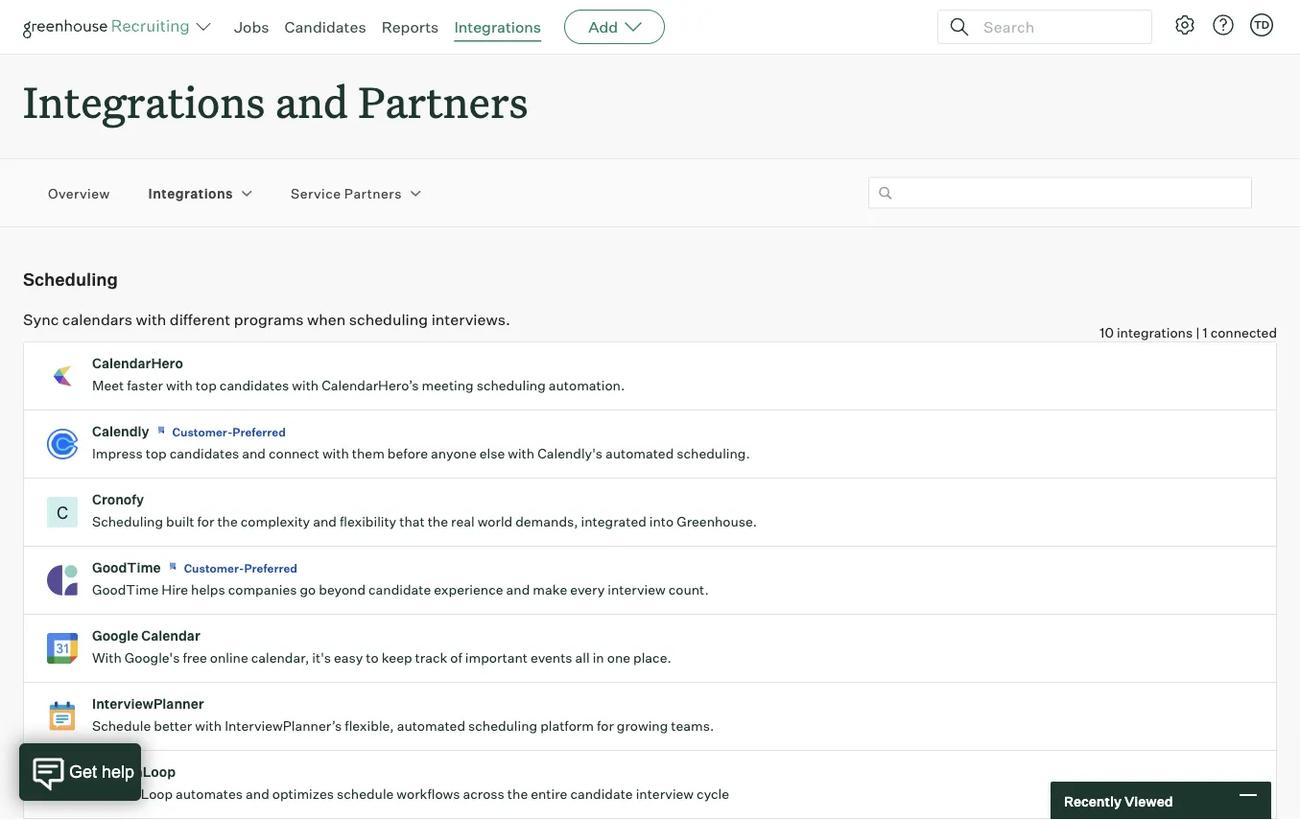 Task type: locate. For each thing, give the bounding box(es) containing it.
1 vertical spatial scheduling
[[92, 514, 163, 530]]

workflows
[[397, 786, 460, 803]]

1 horizontal spatial top
[[196, 377, 217, 394]]

1 horizontal spatial the
[[428, 514, 448, 530]]

integrations
[[1117, 324, 1193, 341]]

customer- right calendly
[[172, 425, 233, 439]]

1 goodtime from the top
[[92, 560, 161, 576]]

1
[[1203, 324, 1208, 341]]

cycle
[[697, 786, 729, 803]]

scheduling right meeting
[[477, 377, 546, 394]]

easy
[[334, 650, 363, 667]]

reports link
[[382, 17, 439, 36]]

the inside the modernloop modernloop automates and optimizes schedule workflows across the entire candidate interview cycle
[[507, 786, 528, 803]]

interviewplanner's
[[225, 718, 342, 735]]

the
[[217, 514, 238, 530], [428, 514, 448, 530], [507, 786, 528, 803]]

preferred up companies
[[244, 561, 297, 575]]

candidate right beyond at the bottom of page
[[368, 582, 431, 598]]

and inside cronofy scheduling built for the complexity and flexibility that the real world demands, integrated into greenhouse.
[[313, 514, 337, 530]]

automated up the modernloop modernloop automates and optimizes schedule workflows across the entire candidate interview cycle
[[397, 718, 465, 735]]

0 vertical spatial automated
[[605, 445, 674, 462]]

for
[[197, 514, 214, 530], [597, 718, 614, 735]]

preferred for and
[[233, 425, 286, 439]]

goodtime down "cronofy"
[[92, 560, 161, 576]]

top right "impress"
[[146, 445, 167, 462]]

scheduling down "cronofy"
[[92, 514, 163, 530]]

customer-
[[172, 425, 233, 439], [184, 561, 244, 575]]

1 vertical spatial scheduling
[[477, 377, 546, 394]]

None text field
[[868, 177, 1252, 209]]

all
[[575, 650, 590, 667]]

interviewplanner
[[92, 696, 204, 713]]

0 vertical spatial scheduling
[[349, 310, 428, 329]]

impress
[[92, 445, 143, 462]]

for left "growing"
[[597, 718, 614, 735]]

integrations for the rightmost integrations link
[[454, 17, 541, 36]]

0 horizontal spatial integrations link
[[148, 184, 233, 202]]

0 vertical spatial integrations
[[454, 17, 541, 36]]

scheduling
[[23, 268, 118, 290], [92, 514, 163, 530]]

for right "built"
[[197, 514, 214, 530]]

customer-preferred up connect
[[172, 425, 286, 439]]

0 vertical spatial goodtime
[[92, 560, 161, 576]]

and left the flexibility
[[313, 514, 337, 530]]

1 vertical spatial customer-
[[184, 561, 244, 575]]

service partners
[[291, 185, 402, 201]]

customer-preferred up companies
[[184, 561, 297, 575]]

preferred for companies
[[244, 561, 297, 575]]

with right better at the bottom left
[[195, 718, 222, 735]]

candidate right entire
[[570, 786, 633, 803]]

scheduling right the when
[[349, 310, 428, 329]]

recently viewed
[[1064, 793, 1173, 810]]

growing
[[617, 718, 668, 735]]

1 vertical spatial goodtime
[[92, 582, 159, 598]]

candidates link
[[285, 17, 366, 36]]

candidate inside the modernloop modernloop automates and optimizes schedule workflows across the entire candidate interview cycle
[[570, 786, 633, 803]]

scheduling
[[349, 310, 428, 329], [477, 377, 546, 394], [468, 718, 537, 735]]

td
[[1254, 18, 1269, 31]]

the left entire
[[507, 786, 528, 803]]

top right faster
[[196, 377, 217, 394]]

scheduling inside cronofy scheduling built for the complexity and flexibility that the real world demands, integrated into greenhouse.
[[92, 514, 163, 530]]

0 vertical spatial preferred
[[233, 425, 286, 439]]

events
[[531, 650, 572, 667]]

make
[[533, 582, 567, 598]]

and
[[275, 73, 348, 130], [242, 445, 266, 462], [313, 514, 337, 530], [506, 582, 530, 598], [246, 786, 269, 803]]

0 vertical spatial customer-preferred
[[172, 425, 286, 439]]

meeting
[[422, 377, 474, 394]]

2 vertical spatial scheduling
[[468, 718, 537, 735]]

interviewplanner schedule better with interviewplanner's flexible, automated scheduling platform for growing teams.
[[92, 696, 714, 735]]

0 vertical spatial candidate
[[368, 582, 431, 598]]

with
[[136, 310, 166, 329], [166, 377, 193, 394], [292, 377, 319, 394], [322, 445, 349, 462], [508, 445, 535, 462], [195, 718, 222, 735]]

the right "built"
[[217, 514, 238, 530]]

modernloop
[[92, 764, 176, 781], [92, 786, 173, 803]]

interview for every
[[608, 582, 666, 598]]

the left "real"
[[428, 514, 448, 530]]

better
[[154, 718, 192, 735]]

scheduling left platform
[[468, 718, 537, 735]]

configure image
[[1173, 13, 1196, 36]]

goodtime for goodtime
[[92, 560, 161, 576]]

1 vertical spatial integrations
[[23, 73, 265, 130]]

0 vertical spatial for
[[197, 514, 214, 530]]

experience
[[434, 582, 503, 598]]

preferred up connect
[[233, 425, 286, 439]]

and inside the modernloop modernloop automates and optimizes schedule workflows across the entire candidate interview cycle
[[246, 786, 269, 803]]

interview left cycle on the bottom right of page
[[636, 786, 694, 803]]

teams.
[[671, 718, 714, 735]]

0 horizontal spatial for
[[197, 514, 214, 530]]

place.
[[633, 650, 671, 667]]

1 horizontal spatial integrations link
[[454, 17, 541, 36]]

1 vertical spatial for
[[597, 718, 614, 735]]

and left optimizes
[[246, 786, 269, 803]]

1 modernloop from the top
[[92, 764, 176, 781]]

interview right "every"
[[608, 582, 666, 598]]

1 vertical spatial interview
[[636, 786, 694, 803]]

google's
[[125, 650, 180, 667]]

meet
[[92, 377, 124, 394]]

0 horizontal spatial the
[[217, 514, 238, 530]]

anyone
[[431, 445, 477, 462]]

0 vertical spatial interview
[[608, 582, 666, 598]]

calendar
[[141, 628, 200, 644]]

2 vertical spatial integrations
[[148, 185, 233, 201]]

1 vertical spatial preferred
[[244, 561, 297, 575]]

1 vertical spatial automated
[[397, 718, 465, 735]]

0 horizontal spatial automated
[[397, 718, 465, 735]]

0 vertical spatial integrations link
[[454, 17, 541, 36]]

candidates down the sync calendars with different programs when scheduling interviews.
[[220, 377, 289, 394]]

integrations
[[454, 17, 541, 36], [23, 73, 265, 130], [148, 185, 233, 201]]

automated right calendly's
[[605, 445, 674, 462]]

them
[[352, 445, 385, 462]]

1 horizontal spatial candidate
[[570, 786, 633, 803]]

partners down reports link
[[358, 73, 528, 130]]

candidates
[[220, 377, 289, 394], [170, 445, 239, 462]]

integrated
[[581, 514, 647, 530]]

interview for candidate
[[636, 786, 694, 803]]

viewed
[[1124, 793, 1173, 810]]

1 vertical spatial partners
[[344, 185, 402, 201]]

0 vertical spatial customer-
[[172, 425, 233, 439]]

0 vertical spatial scheduling
[[23, 268, 118, 290]]

0 vertical spatial candidates
[[220, 377, 289, 394]]

1 vertical spatial top
[[146, 445, 167, 462]]

preferred
[[233, 425, 286, 439], [244, 561, 297, 575]]

interview inside the modernloop modernloop automates and optimizes schedule workflows across the entire candidate interview cycle
[[636, 786, 694, 803]]

customer- up the helps at the left bottom of the page
[[184, 561, 244, 575]]

sync calendars with different programs when scheduling interviews.
[[23, 310, 510, 329]]

2 goodtime from the top
[[92, 582, 159, 598]]

calendarhero's
[[322, 377, 419, 394]]

1 vertical spatial integrations link
[[148, 184, 233, 202]]

0 vertical spatial modernloop
[[92, 764, 176, 781]]

goodtime hire helps companies go beyond candidate experience and make every interview count.
[[92, 582, 709, 598]]

scheduling inside interviewplanner schedule better with interviewplanner's flexible, automated scheduling platform for growing teams.
[[468, 718, 537, 735]]

scheduling up calendars
[[23, 268, 118, 290]]

recently
[[1064, 793, 1122, 810]]

1 vertical spatial customer-preferred
[[184, 561, 297, 575]]

2 horizontal spatial the
[[507, 786, 528, 803]]

1 vertical spatial candidate
[[570, 786, 633, 803]]

count.
[[669, 582, 709, 598]]

different
[[170, 310, 230, 329]]

important
[[465, 650, 528, 667]]

integrations for integrations and partners
[[23, 73, 265, 130]]

goodtime up google at bottom left
[[92, 582, 159, 598]]

0 vertical spatial top
[[196, 377, 217, 394]]

0 horizontal spatial top
[[146, 445, 167, 462]]

companies
[[228, 582, 297, 598]]

top
[[196, 377, 217, 394], [146, 445, 167, 462]]

with up the calendarhero
[[136, 310, 166, 329]]

for inside interviewplanner schedule better with interviewplanner's flexible, automated scheduling platform for growing teams.
[[597, 718, 614, 735]]

1 vertical spatial modernloop
[[92, 786, 173, 803]]

google calendar with google's free online calendar, it's easy to keep track of important events all in one place.
[[92, 628, 671, 667]]

when
[[307, 310, 346, 329]]

to
[[366, 650, 379, 667]]

top inside calendarhero meet faster with top candidates with calendarhero's meeting scheduling automation.
[[196, 377, 217, 394]]

candidates up "built"
[[170, 445, 239, 462]]

impress top candidates and connect with them before anyone else with calendly's automated scheduling.
[[92, 445, 750, 462]]

programs
[[234, 310, 304, 329]]

interview
[[608, 582, 666, 598], [636, 786, 694, 803]]

0 vertical spatial partners
[[358, 73, 528, 130]]

1 horizontal spatial for
[[597, 718, 614, 735]]

customer-preferred for companies
[[184, 561, 297, 575]]

goodtime for goodtime hire helps companies go beyond candidate experience and make every interview count.
[[92, 582, 159, 598]]

partners right service
[[344, 185, 402, 201]]



Task type: vqa. For each thing, say whether or not it's contained in the screenshot.
TEST inside the the TEST San Francisco
no



Task type: describe. For each thing, give the bounding box(es) containing it.
with right the else
[[508, 445, 535, 462]]

scheduling inside calendarhero meet faster with top candidates with calendarhero's meeting scheduling automation.
[[477, 377, 546, 394]]

candidates inside calendarhero meet faster with top candidates with calendarhero's meeting scheduling automation.
[[220, 377, 289, 394]]

candidates
[[285, 17, 366, 36]]

integrations for left integrations link
[[148, 185, 233, 201]]

|
[[1196, 324, 1200, 341]]

automation.
[[549, 377, 625, 394]]

10
[[1100, 324, 1114, 341]]

calendarhero meet faster with top candidates with calendarhero's meeting scheduling automation.
[[92, 355, 625, 394]]

track
[[415, 650, 447, 667]]

customer- for candidates
[[172, 425, 233, 439]]

integrations and partners
[[23, 73, 528, 130]]

cronofy scheduling built for the complexity and flexibility that the real world demands, integrated into greenhouse.
[[92, 491, 757, 530]]

demands,
[[515, 514, 578, 530]]

into
[[649, 514, 674, 530]]

keep
[[382, 650, 412, 667]]

online
[[210, 650, 248, 667]]

0 horizontal spatial candidate
[[368, 582, 431, 598]]

hire
[[161, 582, 188, 598]]

it's
[[312, 650, 331, 667]]

service partners link
[[291, 184, 402, 202]]

cronofy
[[92, 491, 144, 508]]

calendars
[[62, 310, 132, 329]]

customer- for helps
[[184, 561, 244, 575]]

one
[[607, 650, 630, 667]]

with left them
[[322, 445, 349, 462]]

greenhouse recruiting image
[[23, 15, 196, 38]]

calendarhero
[[92, 355, 183, 372]]

service
[[291, 185, 341, 201]]

automates
[[176, 786, 243, 803]]

sync
[[23, 310, 59, 329]]

Search text field
[[979, 13, 1134, 41]]

2 modernloop from the top
[[92, 786, 173, 803]]

overview link
[[48, 184, 110, 202]]

across
[[463, 786, 505, 803]]

go
[[300, 582, 316, 598]]

world
[[477, 514, 513, 530]]

c
[[57, 502, 68, 523]]

flexible,
[[345, 718, 394, 735]]

flexibility
[[340, 514, 396, 530]]

overview
[[48, 185, 110, 201]]

for inside cronofy scheduling built for the complexity and flexibility that the real world demands, integrated into greenhouse.
[[197, 514, 214, 530]]

jobs link
[[234, 17, 269, 36]]

complexity
[[241, 514, 310, 530]]

1 vertical spatial candidates
[[170, 445, 239, 462]]

calendar,
[[251, 650, 309, 667]]

with inside interviewplanner schedule better with interviewplanner's flexible, automated scheduling platform for growing teams.
[[195, 718, 222, 735]]

helps
[[191, 582, 225, 598]]

customer-preferred for and
[[172, 425, 286, 439]]

real
[[451, 514, 475, 530]]

add
[[588, 17, 618, 36]]

with left calendarhero's
[[292, 377, 319, 394]]

before
[[388, 445, 428, 462]]

scheduling.
[[677, 445, 750, 462]]

calendly's
[[537, 445, 602, 462]]

optimizes
[[272, 786, 334, 803]]

connect
[[269, 445, 319, 462]]

schedule
[[92, 718, 151, 735]]

with
[[92, 650, 122, 667]]

automated inside interviewplanner schedule better with interviewplanner's flexible, automated scheduling platform for growing teams.
[[397, 718, 465, 735]]

td button
[[1246, 10, 1277, 40]]

add button
[[564, 10, 665, 44]]

and left connect
[[242, 445, 266, 462]]

with right faster
[[166, 377, 193, 394]]

schedule
[[337, 786, 394, 803]]

google
[[92, 628, 139, 644]]

modernloop modernloop automates and optimizes schedule workflows across the entire candidate interview cycle
[[92, 764, 729, 803]]

entire
[[531, 786, 567, 803]]

that
[[399, 514, 425, 530]]

reports
[[382, 17, 439, 36]]

1 horizontal spatial automated
[[605, 445, 674, 462]]

free
[[183, 650, 207, 667]]

td button
[[1250, 13, 1273, 36]]

of
[[450, 650, 462, 667]]

beyond
[[319, 582, 366, 598]]

calendly
[[92, 423, 149, 440]]

and down the candidates
[[275, 73, 348, 130]]

faster
[[127, 377, 163, 394]]

built
[[166, 514, 194, 530]]

else
[[479, 445, 505, 462]]

connected
[[1211, 324, 1277, 341]]

and left make
[[506, 582, 530, 598]]

interviews.
[[431, 310, 510, 329]]

in
[[593, 650, 604, 667]]

platform
[[540, 718, 594, 735]]

greenhouse.
[[677, 514, 757, 530]]

jobs
[[234, 17, 269, 36]]



